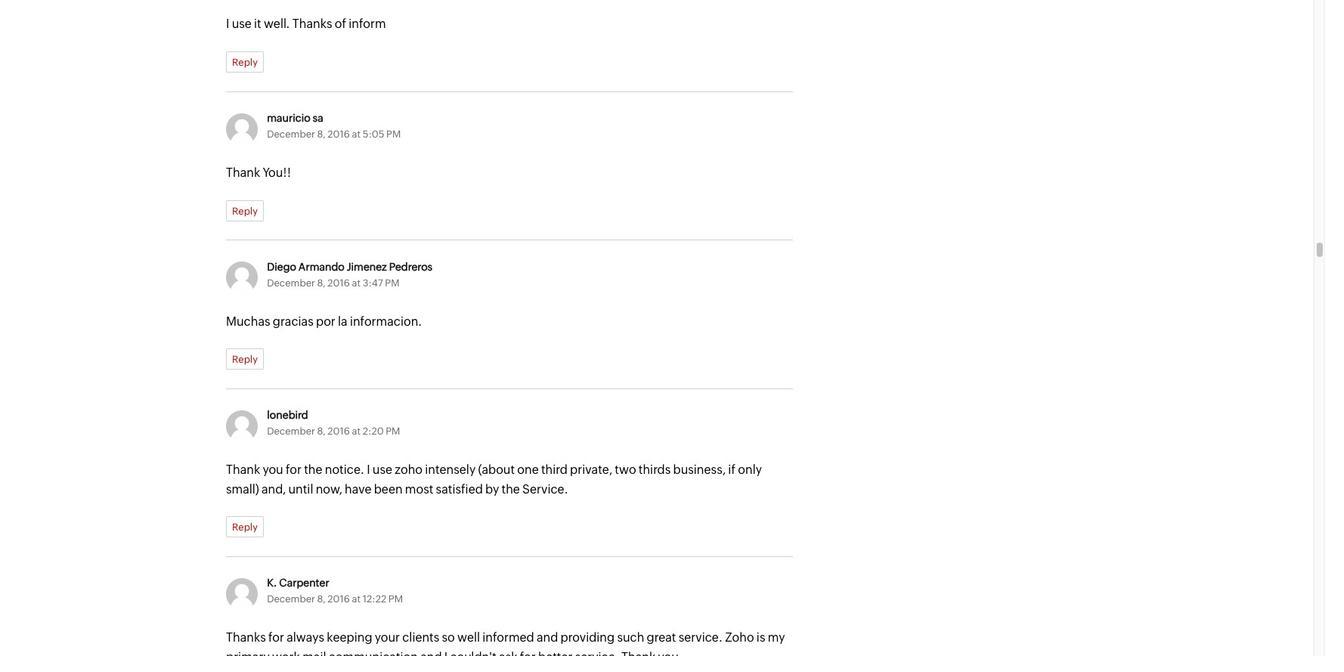 Task type: locate. For each thing, give the bounding box(es) containing it.
at left 2:20
[[352, 426, 361, 437]]

reply down thank you!! at top left
[[232, 205, 258, 217]]

2 vertical spatial thank
[[622, 650, 656, 656]]

3 reply link from the top
[[226, 349, 264, 370]]

2 vertical spatial for
[[520, 650, 536, 656]]

if
[[728, 463, 736, 477]]

thanks left of
[[292, 17, 332, 31]]

2 december from the top
[[267, 277, 315, 289]]

december for for
[[267, 594, 315, 605]]

0 vertical spatial use
[[232, 17, 252, 31]]

thank for thank you!!
[[226, 166, 260, 180]]

1 vertical spatial i
[[367, 463, 370, 477]]

mail
[[303, 650, 326, 656]]

por
[[316, 314, 336, 329]]

better
[[538, 650, 573, 656]]

one
[[517, 463, 539, 477]]

great
[[647, 631, 676, 645]]

2 2016 from the top
[[328, 277, 350, 289]]

small)
[[226, 482, 259, 497]]

2016 left 2:20
[[328, 426, 350, 437]]

most
[[405, 482, 434, 497]]

reply down the small)
[[232, 522, 258, 533]]

sa
[[313, 112, 323, 124]]

december for you
[[267, 426, 315, 437]]

use inside thank you for the notice. i use zoho intensely (about one third private, two thirds business, if only small) and, until now, have been most satisfied by the service.
[[373, 463, 393, 477]]

primary
[[226, 650, 270, 656]]

lonebird
[[267, 409, 308, 421]]

reply link
[[226, 51, 264, 73], [226, 200, 264, 221], [226, 349, 264, 370], [226, 517, 264, 538]]

0 horizontal spatial and
[[421, 650, 442, 656]]

for
[[286, 463, 302, 477], [268, 631, 284, 645], [520, 650, 536, 656]]

2016 down diego armando jimenez pedreros
[[328, 277, 350, 289]]

1 horizontal spatial the
[[502, 482, 520, 497]]

reply
[[232, 57, 258, 68], [232, 205, 258, 217], [232, 354, 258, 365], [232, 522, 258, 533]]

use up been
[[373, 463, 393, 477]]

0 horizontal spatial i
[[226, 17, 229, 31]]

1 vertical spatial service.
[[575, 650, 619, 656]]

for inside thank you for the notice. i use zoho intensely (about one third private, two thirds business, if only small) and, until now, have been most satisfied by the service.
[[286, 463, 302, 477]]

2 vertical spatial i
[[444, 650, 448, 656]]

december down the mauricio
[[267, 129, 315, 140]]

thank
[[226, 166, 260, 180], [226, 463, 260, 477], [622, 650, 656, 656]]

0 vertical spatial for
[[286, 463, 302, 477]]

december down lonebird
[[267, 426, 315, 437]]

for up work
[[268, 631, 284, 645]]

december 8, 2016 at 2:20 pm link
[[267, 426, 400, 437]]

i down so
[[444, 650, 448, 656]]

0 horizontal spatial the
[[304, 463, 323, 477]]

the right by
[[502, 482, 520, 497]]

5:05
[[363, 129, 385, 140]]

4 at from the top
[[352, 594, 361, 605]]

december 8, 2016 at 5:05 pm
[[267, 129, 401, 140]]

1 at from the top
[[352, 129, 361, 140]]

3 december from the top
[[267, 426, 315, 437]]

4 2016 from the top
[[328, 594, 350, 605]]

thank left you!!
[[226, 166, 260, 180]]

0 vertical spatial and
[[537, 631, 558, 645]]

only
[[738, 463, 762, 477]]

pm
[[386, 129, 401, 140], [385, 277, 400, 289], [386, 426, 400, 437], [389, 594, 403, 605]]

thank inside thanks for always keeping your clients so well informed and providing such great service. zoho is my primary work mail communication and i couldn't ask for better service. thank you.
[[622, 650, 656, 656]]

at left 12:22 at the left bottom of page
[[352, 594, 361, 605]]

and down clients
[[421, 650, 442, 656]]

0 horizontal spatial thanks
[[226, 631, 266, 645]]

4 reply from the top
[[232, 522, 258, 533]]

reply down the "it"
[[232, 57, 258, 68]]

business,
[[673, 463, 726, 477]]

thanks
[[292, 17, 332, 31], [226, 631, 266, 645]]

you.
[[658, 650, 683, 656]]

8, down the armando
[[317, 277, 326, 289]]

0 vertical spatial thanks
[[292, 17, 332, 31]]

1 december from the top
[[267, 129, 315, 140]]

reply for muchas gracias por la informacion.
[[232, 354, 258, 365]]

pm for you
[[386, 426, 400, 437]]

4 december from the top
[[267, 594, 315, 605]]

3 reply from the top
[[232, 354, 258, 365]]

at left 3:47
[[352, 277, 361, 289]]

2 reply from the top
[[232, 205, 258, 217]]

the
[[304, 463, 323, 477], [502, 482, 520, 497]]

gracias
[[273, 314, 314, 329]]

ask
[[499, 650, 518, 656]]

service. up 'you.'
[[679, 631, 723, 645]]

december
[[267, 129, 315, 140], [267, 277, 315, 289], [267, 426, 315, 437], [267, 594, 315, 605]]

k. carpenter
[[267, 577, 329, 589]]

2016 left 5:05
[[328, 129, 350, 140]]

you
[[263, 463, 283, 477]]

2016 left 12:22 at the left bottom of page
[[328, 594, 350, 605]]

1 vertical spatial thank
[[226, 463, 260, 477]]

december 8, 2016 at 12:22 pm link
[[267, 594, 403, 605]]

8, down carpenter
[[317, 594, 326, 605]]

8, down sa on the top left of the page
[[317, 129, 326, 140]]

0 vertical spatial thank
[[226, 166, 260, 180]]

1 8, from the top
[[317, 129, 326, 140]]

1 horizontal spatial for
[[286, 463, 302, 477]]

4 8, from the top
[[317, 594, 326, 605]]

2016 for gracias
[[328, 277, 350, 289]]

1 horizontal spatial and
[[537, 631, 558, 645]]

at
[[352, 129, 361, 140], [352, 277, 361, 289], [352, 426, 361, 437], [352, 594, 361, 605]]

december down k. carpenter in the left of the page
[[267, 594, 315, 605]]

service.
[[679, 631, 723, 645], [575, 650, 619, 656]]

muchas
[[226, 314, 270, 329]]

0 vertical spatial service.
[[679, 631, 723, 645]]

so
[[442, 631, 455, 645]]

i
[[226, 17, 229, 31], [367, 463, 370, 477], [444, 650, 448, 656]]

i up have
[[367, 463, 370, 477]]

1 reply link from the top
[[226, 51, 264, 73]]

thank down 'such'
[[622, 650, 656, 656]]

notice.
[[325, 463, 364, 477]]

reply link down the "it"
[[226, 51, 264, 73]]

at for gracias
[[352, 277, 361, 289]]

8, up notice.
[[317, 426, 326, 437]]

i inside thanks for always keeping your clients so well informed and providing such great service. zoho is my primary work mail communication and i couldn't ask for better service. thank you.
[[444, 650, 448, 656]]

0 vertical spatial i
[[226, 17, 229, 31]]

two
[[615, 463, 636, 477]]

reply link for muchas gracias por la informacion.
[[226, 349, 264, 370]]

reply link down muchas
[[226, 349, 264, 370]]

1 horizontal spatial i
[[367, 463, 370, 477]]

8,
[[317, 129, 326, 140], [317, 277, 326, 289], [317, 426, 326, 437], [317, 594, 326, 605]]

4 reply link from the top
[[226, 517, 264, 538]]

thank you for the notice. i use zoho intensely (about one third private, two thirds business, if only small) and, until now, have been most satisfied by the service.
[[226, 463, 762, 497]]

intensely
[[425, 463, 476, 477]]

thank inside thank you for the notice. i use zoho intensely (about one third private, two thirds business, if only small) and, until now, have been most satisfied by the service.
[[226, 463, 260, 477]]

armando
[[299, 261, 345, 273]]

december down diego in the left of the page
[[267, 277, 315, 289]]

well.
[[264, 17, 290, 31]]

at for you
[[352, 426, 361, 437]]

1 vertical spatial thanks
[[226, 631, 266, 645]]

2 8, from the top
[[317, 277, 326, 289]]

2016
[[328, 129, 350, 140], [328, 277, 350, 289], [328, 426, 350, 437], [328, 594, 350, 605]]

and up better
[[537, 631, 558, 645]]

pm right 12:22 at the left bottom of page
[[389, 594, 403, 605]]

0 horizontal spatial for
[[268, 631, 284, 645]]

december 8, 2016 at 5:05 pm link
[[267, 129, 401, 140]]

zoho
[[395, 463, 423, 477]]

service. down "providing"
[[575, 650, 619, 656]]

jimenez
[[347, 261, 387, 273]]

use
[[232, 17, 252, 31], [373, 463, 393, 477]]

mauricio sa
[[267, 112, 323, 124]]

private,
[[570, 463, 613, 477]]

and
[[537, 631, 558, 645], [421, 650, 442, 656]]

2 reply link from the top
[[226, 200, 264, 221]]

3 8, from the top
[[317, 426, 326, 437]]

service.
[[523, 482, 568, 497]]

until
[[288, 482, 313, 497]]

use left the "it"
[[232, 17, 252, 31]]

2 at from the top
[[352, 277, 361, 289]]

1 horizontal spatial use
[[373, 463, 393, 477]]

thanks up the primary
[[226, 631, 266, 645]]

1 2016 from the top
[[328, 129, 350, 140]]

december 8, 2016 at 2:20 pm
[[267, 426, 400, 437]]

been
[[374, 482, 403, 497]]

1 vertical spatial use
[[373, 463, 393, 477]]

k.
[[267, 577, 277, 589]]

0 horizontal spatial use
[[232, 17, 252, 31]]

satisfied
[[436, 482, 483, 497]]

by
[[486, 482, 499, 497]]

pm right 5:05
[[386, 129, 401, 140]]

diego armando jimenez pedreros
[[267, 261, 433, 273]]

3 at from the top
[[352, 426, 361, 437]]

for right ask
[[520, 650, 536, 656]]

thank up the small)
[[226, 463, 260, 477]]

it
[[254, 17, 261, 31]]

reply link down thank you!! at top left
[[226, 200, 264, 221]]

pm right 2:20
[[386, 426, 400, 437]]

2:20
[[363, 426, 384, 437]]

reply down muchas
[[232, 354, 258, 365]]

i left the "it"
[[226, 17, 229, 31]]

reply link down the small)
[[226, 517, 264, 538]]

2 horizontal spatial i
[[444, 650, 448, 656]]

couldn't
[[450, 650, 497, 656]]

at left 5:05
[[352, 129, 361, 140]]

1 horizontal spatial thanks
[[292, 17, 332, 31]]

8, for you
[[317, 426, 326, 437]]

for up until
[[286, 463, 302, 477]]

pm right 3:47
[[385, 277, 400, 289]]

pm for for
[[389, 594, 403, 605]]

3 2016 from the top
[[328, 426, 350, 437]]

the up until
[[304, 463, 323, 477]]



Task type: vqa. For each thing, say whether or not it's contained in the screenshot.
form,
no



Task type: describe. For each thing, give the bounding box(es) containing it.
is
[[757, 631, 766, 645]]

pedreros
[[389, 261, 433, 273]]

thanks inside thanks for always keeping your clients so well informed and providing such great service. zoho is my primary work mail communication and i couldn't ask for better service. thank you.
[[226, 631, 266, 645]]

your
[[375, 631, 400, 645]]

2016 for you!!
[[328, 129, 350, 140]]

at for you!!
[[352, 129, 361, 140]]

0 vertical spatial the
[[304, 463, 323, 477]]

such
[[617, 631, 645, 645]]

8, for gracias
[[317, 277, 326, 289]]

informed
[[483, 631, 534, 645]]

clients
[[402, 631, 440, 645]]

la
[[338, 314, 348, 329]]

carpenter
[[279, 577, 329, 589]]

thirds
[[639, 463, 671, 477]]

2016 for for
[[328, 594, 350, 605]]

reply link for thank you!!
[[226, 200, 264, 221]]

3:47
[[363, 277, 383, 289]]

reply for thank you!!
[[232, 205, 258, 217]]

8, for for
[[317, 594, 326, 605]]

1 vertical spatial for
[[268, 631, 284, 645]]

2 horizontal spatial for
[[520, 650, 536, 656]]

communication
[[329, 650, 418, 656]]

providing
[[561, 631, 615, 645]]

1 vertical spatial and
[[421, 650, 442, 656]]

of
[[335, 17, 346, 31]]

thanks for always keeping your clients so well informed and providing such great service. zoho is my primary work mail communication and i couldn't ask for better service. thank you.
[[226, 631, 785, 656]]

reply link for thank you for the notice. i use zoho intensely (about one third private, two thirds business, if only small) and, until now, have been most satisfied by the service.
[[226, 517, 264, 538]]

december for you!!
[[267, 129, 315, 140]]

informacion.
[[350, 314, 422, 329]]

work
[[272, 650, 300, 656]]

and,
[[262, 482, 286, 497]]

at for for
[[352, 594, 361, 605]]

inform
[[349, 17, 386, 31]]

1 vertical spatial the
[[502, 482, 520, 497]]

1 reply from the top
[[232, 57, 258, 68]]

thank for thank you for the notice. i use zoho intensely (about one third private, two thirds business, if only small) and, until now, have been most satisfied by the service.
[[226, 463, 260, 477]]

8, for you!!
[[317, 129, 326, 140]]

i inside thank you for the notice. i use zoho intensely (about one third private, two thirds business, if only small) and, until now, have been most satisfied by the service.
[[367, 463, 370, 477]]

zoho
[[725, 631, 754, 645]]

i use it well. thanks of inform
[[226, 17, 386, 31]]

well
[[458, 631, 480, 645]]

muchas gracias por la informacion.
[[226, 314, 422, 329]]

have
[[345, 482, 372, 497]]

december 8, 2016 at 3:47 pm
[[267, 277, 400, 289]]

2016 for you
[[328, 426, 350, 437]]

0 horizontal spatial service.
[[575, 650, 619, 656]]

diego
[[267, 261, 296, 273]]

my
[[768, 631, 785, 645]]

december 8, 2016 at 3:47 pm link
[[267, 277, 400, 289]]

pm for gracias
[[385, 277, 400, 289]]

pm for you!!
[[386, 129, 401, 140]]

1 horizontal spatial service.
[[679, 631, 723, 645]]

(about
[[478, 463, 515, 477]]

december 8, 2016 at 12:22 pm
[[267, 594, 403, 605]]

you!!
[[263, 166, 291, 180]]

mauricio
[[267, 112, 311, 124]]

reply for thank you for the notice. i use zoho intensely (about one third private, two thirds business, if only small) and, until now, have been most satisfied by the service.
[[232, 522, 258, 533]]

always
[[287, 631, 324, 645]]

third
[[541, 463, 568, 477]]

keeping
[[327, 631, 372, 645]]

thank you!!
[[226, 166, 291, 180]]

now,
[[316, 482, 342, 497]]

december for gracias
[[267, 277, 315, 289]]

12:22
[[363, 594, 387, 605]]



